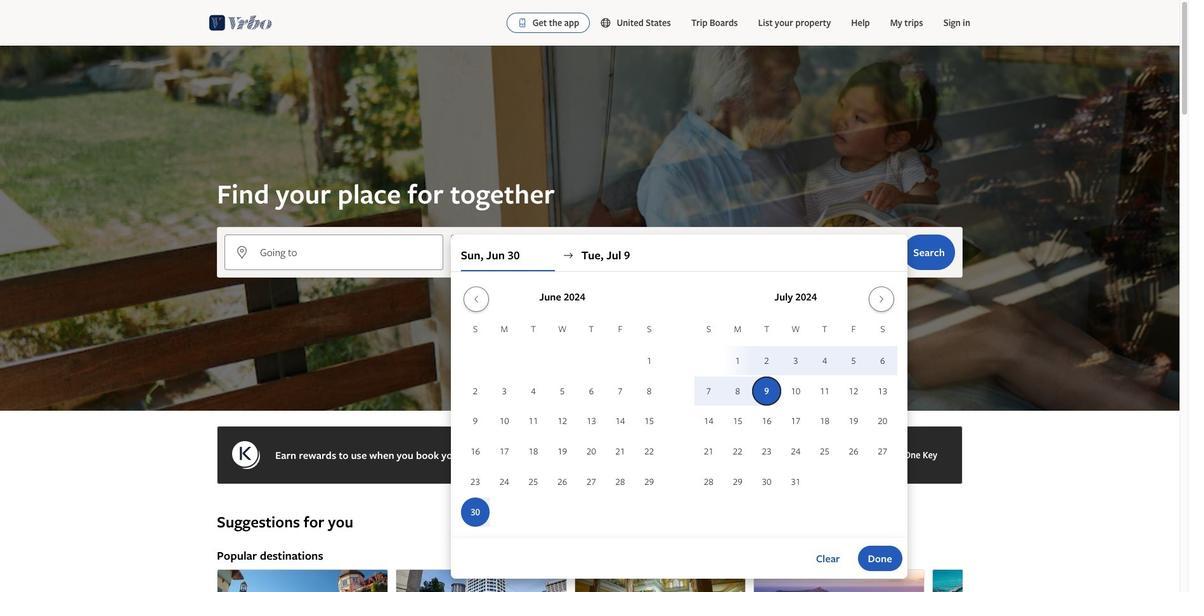 Task type: describe. For each thing, give the bounding box(es) containing it.
application inside wizard region
[[461, 282, 898, 528]]

june 2024 element
[[461, 322, 664, 528]]

july 2024 element
[[695, 322, 898, 498]]

las vegas featuring interior views image
[[575, 570, 746, 593]]

next month image
[[875, 294, 890, 305]]

makiki - lower punchbowl - tantalus showing landscape views, a sunset and a city image
[[754, 570, 925, 593]]

previous month image
[[469, 294, 484, 305]]

cancun which includes a sandy beach, landscape views and general coastal views image
[[933, 570, 1104, 593]]

vrbo logo image
[[209, 13, 272, 33]]

directional image
[[563, 250, 574, 261]]



Task type: locate. For each thing, give the bounding box(es) containing it.
leavenworth featuring a small town or village and street scenes image
[[217, 570, 388, 593]]

main content
[[0, 46, 1180, 593]]

application
[[461, 282, 898, 528]]

downtown seattle featuring a skyscraper, a city and street scenes image
[[396, 570, 567, 593]]

wizard region
[[0, 46, 1180, 579]]

recently viewed region
[[209, 492, 971, 513]]

download the app button image
[[518, 18, 528, 28]]

small image
[[601, 17, 617, 29]]



Task type: vqa. For each thing, say whether or not it's contained in the screenshot.
Sleeps within the Cabin · 28.24 mi from Lake George Cabin, lake and moose...OH MY!! Sleeps 6 · 2 bedrooms · 1+ bathroom
no



